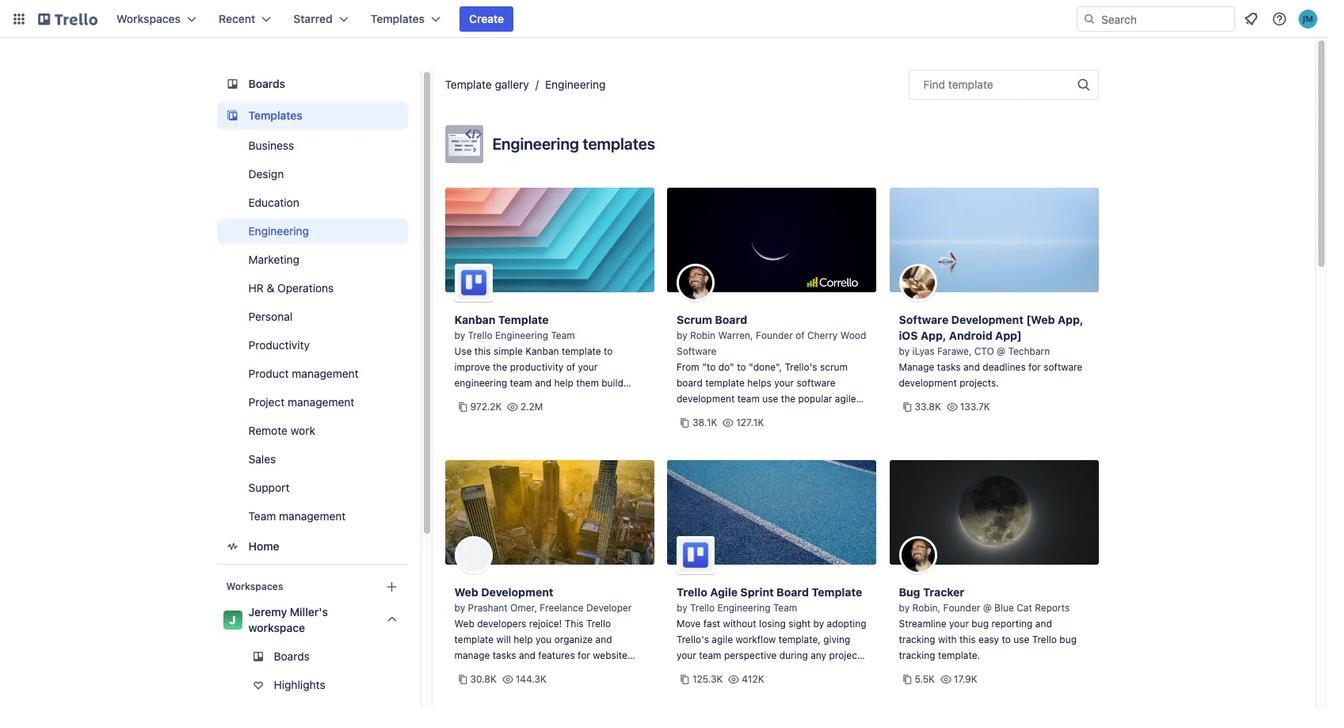 Task type: vqa. For each thing, say whether or not it's contained in the screenshot.
filter,
no



Task type: locate. For each thing, give the bounding box(es) containing it.
any
[[811, 650, 827, 662]]

boards link up templates link
[[217, 70, 408, 98]]

bug down reports
[[1060, 634, 1077, 646]]

1 horizontal spatial help
[[554, 377, 574, 389]]

1 vertical spatial of
[[567, 361, 576, 373]]

and down productivity
[[535, 377, 552, 389]]

@ left "blue"
[[984, 602, 992, 614]]

17.9k
[[954, 674, 978, 686]]

0 vertical spatial web
[[455, 586, 479, 599]]

software down robin
[[677, 346, 717, 358]]

1 vertical spatial this
[[960, 634, 976, 646]]

1 horizontal spatial development
[[677, 393, 735, 405]]

and down you
[[519, 650, 536, 662]]

@
[[997, 346, 1006, 358], [984, 602, 992, 614]]

1 vertical spatial app,
[[921, 329, 947, 342]]

0 horizontal spatial templates
[[249, 109, 303, 122]]

1 vertical spatial software
[[677, 346, 717, 358]]

template left gallery at top
[[445, 78, 492, 91]]

@ up deadlines
[[997, 346, 1006, 358]]

Search field
[[1096, 7, 1235, 31]]

0 vertical spatial faster.
[[530, 393, 558, 405]]

development down manage
[[455, 666, 513, 678]]

1 horizontal spatial work
[[766, 409, 787, 421]]

home
[[249, 540, 279, 553]]

trello's down move
[[677, 634, 709, 646]]

0 horizontal spatial team
[[249, 510, 276, 523]]

0 vertical spatial tracking
[[899, 634, 936, 646]]

template up adopting
[[812, 586, 863, 599]]

0 vertical spatial tasks
[[938, 361, 961, 373]]

1 horizontal spatial projects.
[[960, 377, 999, 389]]

create
[[469, 12, 504, 25]]

to inside bug tracker by robin, founder @ blue cat reports streamline your bug reporting and tracking with this easy to use trello bug tracking template.
[[1002, 634, 1011, 646]]

kanban up productivity
[[526, 346, 559, 358]]

for down techbarn at the right of the page
[[1029, 361, 1041, 373]]

by down ios at the top of page
[[899, 346, 910, 358]]

app,
[[1058, 313, 1084, 327], [921, 329, 947, 342]]

0 vertical spatial help
[[554, 377, 574, 389]]

"to
[[702, 361, 716, 373]]

trello agile sprint board template by trello engineering team move fast without losing sight by adopting trello's agile workflow template, giving your team perspective during any project management situation.
[[677, 586, 867, 678]]

1 horizontal spatial bug
[[1060, 634, 1077, 646]]

team inside trello agile sprint board template by trello engineering team move fast without losing sight by adopting trello's agile workflow template, giving your team perspective during any project management situation.
[[774, 602, 798, 614]]

remote work
[[249, 424, 315, 438]]

2 horizontal spatial team
[[774, 602, 798, 614]]

trello
[[468, 330, 493, 342], [677, 586, 708, 599], [690, 602, 715, 614], [587, 618, 611, 630], [1033, 634, 1057, 646]]

0 vertical spatial boards
[[249, 77, 285, 90]]

0 horizontal spatial software
[[677, 346, 717, 358]]

template down do"
[[706, 377, 745, 389]]

engineering link down education link at top
[[217, 219, 408, 244]]

scrum
[[677, 313, 713, 327]]

your up with
[[950, 618, 969, 630]]

projects. inside web development by prashant omer, freelance developer web developers rejoice! this trello template will help you organize and manage tasks and features for website development and other projects.
[[561, 666, 600, 678]]

for down organize
[[578, 650, 590, 662]]

0 horizontal spatial founder
[[756, 330, 793, 342]]

management down productivity link on the left of the page
[[292, 367, 359, 380]]

founder down tracker
[[944, 602, 981, 614]]

help inside web development by prashant omer, freelance developer web developers rejoice! this trello template will help you organize and manage tasks and features for website development and other projects.
[[514, 634, 533, 646]]

template
[[445, 78, 492, 91], [499, 313, 549, 327], [812, 586, 863, 599]]

team up products,
[[510, 377, 533, 389]]

1 horizontal spatial team
[[551, 330, 575, 342]]

boards link
[[217, 70, 408, 98], [217, 644, 408, 670]]

project management link
[[217, 390, 408, 415]]

starred button
[[284, 6, 358, 32]]

the inside "kanban template by trello engineering team use this simple kanban template to improve the productivity of your engineering team and help them build better products, faster."
[[493, 361, 508, 373]]

app, right [web
[[1058, 313, 1084, 327]]

1 horizontal spatial engineering link
[[545, 78, 606, 91]]

0 horizontal spatial development
[[481, 586, 554, 599]]

by inside bug tracker by robin, founder @ blue cat reports streamline your bug reporting and tracking with this easy to use trello bug tracking template.
[[899, 602, 910, 614]]

0 vertical spatial @
[[997, 346, 1006, 358]]

move
[[677, 618, 701, 630]]

development
[[899, 377, 957, 389], [677, 393, 735, 405], [455, 666, 513, 678]]

tracking down streamline
[[899, 634, 936, 646]]

create a workspace image
[[382, 578, 402, 597]]

by up move
[[677, 602, 688, 614]]

work
[[766, 409, 787, 421], [291, 424, 315, 438]]

by left prashant
[[455, 602, 465, 614]]

jeremy miller's workspace
[[249, 606, 328, 635]]

development inside software development [web app, ios app, android app] by ilyas farawe, cto @ techbarn manage tasks and deadlines for software development projects.
[[899, 377, 957, 389]]

development for app,
[[952, 313, 1024, 327]]

design link
[[217, 162, 408, 187]]

to up 'build'
[[604, 346, 613, 358]]

1 horizontal spatial founder
[[944, 602, 981, 614]]

2 vertical spatial team
[[774, 602, 798, 614]]

development down the manage
[[899, 377, 957, 389]]

management down support link
[[279, 510, 346, 523]]

template.
[[939, 650, 981, 662]]

recent
[[219, 12, 255, 25]]

1 vertical spatial web
[[455, 618, 475, 630]]

1 vertical spatial for
[[578, 650, 590, 662]]

kanban
[[455, 313, 496, 327], [526, 346, 559, 358]]

your inside trello agile sprint board template by trello engineering team move fast without losing sight by adopting trello's agile workflow template, giving your team perspective during any project management situation.
[[677, 650, 697, 662]]

templates
[[371, 12, 425, 25], [249, 109, 303, 122]]

engineering up simple
[[495, 330, 549, 342]]

0 vertical spatial the
[[493, 361, 508, 373]]

kanban template by trello engineering team use this simple kanban template to improve the productivity of your engineering team and help them build better products, faster.
[[455, 313, 624, 405]]

1 vertical spatial the
[[781, 393, 796, 405]]

bug
[[899, 586, 921, 599]]

0 horizontal spatial bug
[[972, 618, 989, 630]]

software up popular
[[797, 377, 836, 389]]

development up framework at right bottom
[[677, 393, 735, 405]]

1 vertical spatial @
[[984, 602, 992, 614]]

work right "finish"
[[766, 409, 787, 421]]

deadlines
[[983, 361, 1026, 373]]

by down scrum
[[677, 330, 688, 342]]

and inside "kanban template by trello engineering team use this simple kanban template to improve the productivity of your engineering team and help them build better products, faster."
[[535, 377, 552, 389]]

agile right popular
[[835, 393, 857, 405]]

1 horizontal spatial agile
[[835, 393, 857, 405]]

boards right board icon
[[249, 77, 285, 90]]

manage
[[899, 361, 935, 373]]

tasks down farawe,
[[938, 361, 961, 373]]

0 horizontal spatial team
[[510, 377, 533, 389]]

trello's inside trello agile sprint board template by trello engineering team move fast without losing sight by adopting trello's agile workflow template, giving your team perspective during any project management situation.
[[677, 634, 709, 646]]

by inside the scrum board by robin warren, founder of cherry wood software from "to do" to "done", trello's scrum board template helps your software development team use the popular agile framework to finish work faster.
[[677, 330, 688, 342]]

0 vertical spatial use
[[763, 393, 779, 405]]

engineering inside trello agile sprint board template by trello engineering team move fast without losing sight by adopting trello's agile workflow template, giving your team perspective during any project management situation.
[[718, 602, 771, 614]]

0 vertical spatial engineering link
[[545, 78, 606, 91]]

development up 'android'
[[952, 313, 1024, 327]]

0 horizontal spatial for
[[578, 650, 590, 662]]

by
[[455, 330, 465, 342], [677, 330, 688, 342], [899, 346, 910, 358], [455, 602, 465, 614], [677, 602, 688, 614], [899, 602, 910, 614], [814, 618, 825, 630]]

by down bug
[[899, 602, 910, 614]]

engineering up without
[[718, 602, 771, 614]]

management for team management
[[279, 510, 346, 523]]

use
[[763, 393, 779, 405], [1014, 634, 1030, 646]]

1 horizontal spatial development
[[952, 313, 1024, 327]]

1 vertical spatial use
[[1014, 634, 1030, 646]]

2 web from the top
[[455, 618, 475, 630]]

0 vertical spatial agile
[[835, 393, 857, 405]]

the left popular
[[781, 393, 796, 405]]

1 vertical spatial workspaces
[[226, 581, 283, 593]]

0 vertical spatial templates
[[371, 12, 425, 25]]

management down product management link
[[288, 396, 355, 409]]

do"
[[719, 361, 735, 373]]

cat
[[1017, 602, 1033, 614]]

1 horizontal spatial of
[[796, 330, 805, 342]]

this
[[565, 618, 584, 630]]

templates right starred 'dropdown button' on the top of the page
[[371, 12, 425, 25]]

0 vertical spatial projects.
[[960, 377, 999, 389]]

this up improve
[[475, 346, 491, 358]]

1 horizontal spatial team
[[699, 650, 722, 662]]

team up productivity
[[551, 330, 575, 342]]

to left "finish"
[[727, 409, 736, 421]]

board up the "sight"
[[777, 586, 809, 599]]

your inside bug tracker by robin, founder @ blue cat reports streamline your bug reporting and tracking with this easy to use trello bug tracking template.
[[950, 618, 969, 630]]

developer
[[587, 602, 632, 614]]

trello's inside the scrum board by robin warren, founder of cherry wood software from "to do" to "done", trello's scrum board template helps your software development team use the popular agile framework to finish work faster.
[[785, 361, 818, 373]]

team
[[510, 377, 533, 389], [738, 393, 760, 405], [699, 650, 722, 662]]

0 horizontal spatial @
[[984, 602, 992, 614]]

0 vertical spatial founder
[[756, 330, 793, 342]]

1 horizontal spatial this
[[960, 634, 976, 646]]

faster. down popular
[[790, 409, 818, 421]]

template inside "kanban template by trello engineering team use this simple kanban template to improve the productivity of your engineering team and help them build better products, faster."
[[499, 313, 549, 327]]

the down simple
[[493, 361, 508, 373]]

prashant omer, freelance developer image
[[455, 537, 493, 575]]

1 vertical spatial development
[[481, 586, 554, 599]]

1 web from the top
[[455, 586, 479, 599]]

marketing
[[249, 253, 300, 266]]

0 vertical spatial team
[[510, 377, 533, 389]]

framework
[[677, 409, 725, 421]]

1 vertical spatial team
[[249, 510, 276, 523]]

team up 125.3k
[[699, 650, 722, 662]]

trello up use at the left
[[468, 330, 493, 342]]

to inside "kanban template by trello engineering team use this simple kanban template to improve the productivity of your engineering team and help them build better products, faster."
[[604, 346, 613, 358]]

and left other
[[515, 666, 532, 678]]

1 horizontal spatial kanban
[[526, 346, 559, 358]]

boards link up highlights link
[[217, 644, 408, 670]]

engineering up engineering templates
[[545, 78, 606, 91]]

to down reporting
[[1002, 634, 1011, 646]]

0 vertical spatial workspaces
[[117, 12, 181, 25]]

templates inside popup button
[[371, 12, 425, 25]]

help right will
[[514, 634, 533, 646]]

1 horizontal spatial use
[[1014, 634, 1030, 646]]

template up manage
[[455, 634, 494, 646]]

1 vertical spatial work
[[291, 424, 315, 438]]

projects. down "features"
[[561, 666, 600, 678]]

find
[[924, 78, 946, 91]]

work inside the scrum board by robin warren, founder of cherry wood software from "to do" to "done", trello's scrum board template helps your software development team use the popular agile framework to finish work faster.
[[766, 409, 787, 421]]

trello inside bug tracker by robin, founder @ blue cat reports streamline your bug reporting and tracking with this easy to use trello bug tracking template.
[[1033, 634, 1057, 646]]

web up prashant
[[455, 586, 479, 599]]

of left "cherry"
[[796, 330, 805, 342]]

1 vertical spatial help
[[514, 634, 533, 646]]

kanban up use at the left
[[455, 313, 496, 327]]

team inside the scrum board by robin warren, founder of cherry wood software from "to do" to "done", trello's scrum board template helps your software development team use the popular agile framework to finish work faster.
[[738, 393, 760, 405]]

search image
[[1084, 13, 1096, 25]]

trello left the agile
[[677, 586, 708, 599]]

template inside web development by prashant omer, freelance developer web developers rejoice! this trello template will help you organize and manage tasks and features for website development and other projects.
[[455, 634, 494, 646]]

back to home image
[[38, 6, 98, 32]]

and down cto
[[964, 361, 981, 373]]

[web
[[1027, 313, 1056, 327]]

0 horizontal spatial board
[[715, 313, 748, 327]]

1 vertical spatial tracking
[[899, 650, 936, 662]]

faster. down productivity
[[530, 393, 558, 405]]

projects. up 133.7k
[[960, 377, 999, 389]]

Find template field
[[909, 70, 1099, 100]]

better
[[455, 393, 482, 405]]

0 horizontal spatial development
[[455, 666, 513, 678]]

your down "done",
[[775, 377, 794, 389]]

for inside web development by prashant omer, freelance developer web developers rejoice! this trello template will help you organize and manage tasks and features for website development and other projects.
[[578, 650, 590, 662]]

team up losing
[[774, 602, 798, 614]]

0 horizontal spatial the
[[493, 361, 508, 373]]

popular
[[799, 393, 833, 405]]

web
[[455, 586, 479, 599], [455, 618, 475, 630]]

founder up "done",
[[756, 330, 793, 342]]

this up template.
[[960, 634, 976, 646]]

0 vertical spatial team
[[551, 330, 575, 342]]

by inside software development [web app, ios app, android app] by ilyas farawe, cto @ techbarn manage tasks and deadlines for software development projects.
[[899, 346, 910, 358]]

2.2m
[[521, 401, 543, 413]]

0 vertical spatial bug
[[972, 618, 989, 630]]

help left them
[[554, 377, 574, 389]]

0 horizontal spatial tasks
[[493, 650, 516, 662]]

and down reports
[[1036, 618, 1053, 630]]

your up them
[[578, 361, 598, 373]]

0 horizontal spatial projects.
[[561, 666, 600, 678]]

software up ios at the top of page
[[899, 313, 949, 327]]

0 vertical spatial for
[[1029, 361, 1041, 373]]

robin warren, founder of cherry wood software image
[[677, 264, 715, 302]]

1 horizontal spatial faster.
[[790, 409, 818, 421]]

product management link
[[217, 361, 408, 387]]

omer,
[[511, 602, 537, 614]]

boards
[[249, 77, 285, 90], [274, 650, 310, 663]]

1 vertical spatial board
[[777, 586, 809, 599]]

1 horizontal spatial software
[[899, 313, 949, 327]]

highlights
[[274, 679, 326, 692]]

0 horizontal spatial work
[[291, 424, 315, 438]]

app, up ilyas at the right of page
[[921, 329, 947, 342]]

your down move
[[677, 650, 697, 662]]

software inside software development [web app, ios app, android app] by ilyas farawe, cto @ techbarn manage tasks and deadlines for software development projects.
[[899, 313, 949, 327]]

without
[[723, 618, 757, 630]]

hr & operations
[[249, 281, 334, 295]]

engineering link up engineering templates
[[545, 78, 606, 91]]

robin, founder @ blue cat reports image
[[899, 537, 937, 575]]

0 vertical spatial of
[[796, 330, 805, 342]]

team up "finish"
[[738, 393, 760, 405]]

workspaces button
[[107, 6, 206, 32]]

1 vertical spatial templates
[[249, 109, 303, 122]]

find template
[[924, 78, 994, 91]]

productivity
[[510, 361, 564, 373]]

software
[[1044, 361, 1083, 373], [797, 377, 836, 389]]

0 vertical spatial template
[[445, 78, 492, 91]]

1 vertical spatial software
[[797, 377, 836, 389]]

agile inside trello agile sprint board template by trello engineering team move fast without losing sight by adopting trello's agile workflow template, giving your team perspective during any project management situation.
[[712, 634, 733, 646]]

development inside web development by prashant omer, freelance developer web developers rejoice! this trello template will help you organize and manage tasks and features for website development and other projects.
[[481, 586, 554, 599]]

0 vertical spatial work
[[766, 409, 787, 421]]

template up simple
[[499, 313, 549, 327]]

@ inside software development [web app, ios app, android app] by ilyas farawe, cto @ techbarn manage tasks and deadlines for software development projects.
[[997, 346, 1006, 358]]

2 horizontal spatial template
[[812, 586, 863, 599]]

management
[[292, 367, 359, 380], [288, 396, 355, 409], [279, 510, 346, 523], [677, 666, 735, 678]]

0 vertical spatial trello's
[[785, 361, 818, 373]]

faster. inside "kanban template by trello engineering team use this simple kanban template to improve the productivity of your engineering team and help them build better products, faster."
[[530, 393, 558, 405]]

home link
[[217, 533, 408, 561]]

robin,
[[913, 602, 941, 614]]

software inside the scrum board by robin warren, founder of cherry wood software from "to do" to "done", trello's scrum board template helps your software development team use the popular agile framework to finish work faster.
[[677, 346, 717, 358]]

1 vertical spatial faster.
[[790, 409, 818, 421]]

1 horizontal spatial app,
[[1058, 313, 1084, 327]]

2 vertical spatial development
[[455, 666, 513, 678]]

the inside the scrum board by robin warren, founder of cherry wood software from "to do" to "done", trello's scrum board template helps your software development team use the popular agile framework to finish work faster.
[[781, 393, 796, 405]]

template,
[[779, 634, 821, 646]]

development up omer,
[[481, 586, 554, 599]]

of right productivity
[[567, 361, 576, 373]]

workspaces
[[117, 12, 181, 25], [226, 581, 283, 593]]

this
[[475, 346, 491, 358], [960, 634, 976, 646]]

management down the perspective
[[677, 666, 735, 678]]

by inside web development by prashant omer, freelance developer web developers rejoice! this trello template will help you organize and manage tasks and features for website development and other projects.
[[455, 602, 465, 614]]

2 horizontal spatial development
[[899, 377, 957, 389]]

1 horizontal spatial trello's
[[785, 361, 818, 373]]

1 vertical spatial kanban
[[526, 346, 559, 358]]

web down prashant
[[455, 618, 475, 630]]

from
[[677, 361, 700, 373]]

boards up highlights
[[274, 650, 310, 663]]

and inside software development [web app, ios app, android app] by ilyas farawe, cto @ techbarn manage tasks and deadlines for software development projects.
[[964, 361, 981, 373]]

2 boards link from the top
[[217, 644, 408, 670]]

1 horizontal spatial the
[[781, 393, 796, 405]]

recent button
[[209, 6, 281, 32]]

scrum board by robin warren, founder of cherry wood software from "to do" to "done", trello's scrum board template helps your software development team use the popular agile framework to finish work faster.
[[677, 313, 867, 421]]

1 vertical spatial trello's
[[677, 634, 709, 646]]

jeremy miller (jeremymiller198) image
[[1299, 10, 1318, 29]]

to right do"
[[737, 361, 746, 373]]

tasks down will
[[493, 650, 516, 662]]

templates up business
[[249, 109, 303, 122]]

template
[[949, 78, 994, 91], [562, 346, 601, 358], [706, 377, 745, 389], [455, 634, 494, 646]]

work down project management
[[291, 424, 315, 438]]

board inside the scrum board by robin warren, founder of cherry wood software from "to do" to "done", trello's scrum board template helps your software development team use the popular agile framework to finish work faster.
[[715, 313, 748, 327]]

team inside trello agile sprint board template by trello engineering team move fast without losing sight by adopting trello's agile workflow template, giving your team perspective during any project management situation.
[[699, 650, 722, 662]]

by up use at the left
[[455, 330, 465, 342]]

fast
[[704, 618, 721, 630]]

2 horizontal spatial team
[[738, 393, 760, 405]]

trello's left scrum
[[785, 361, 818, 373]]

development inside software development [web app, ios app, android app] by ilyas farawe, cto @ techbarn manage tasks and deadlines for software development projects.
[[952, 313, 1024, 327]]

trello down developer
[[587, 618, 611, 630]]

0 horizontal spatial engineering link
[[217, 219, 408, 244]]

template right 'find'
[[949, 78, 994, 91]]

1 vertical spatial founder
[[944, 602, 981, 614]]

1 horizontal spatial template
[[499, 313, 549, 327]]

sprint
[[741, 586, 774, 599]]

trello inside web development by prashant omer, freelance developer web developers rejoice! this trello template will help you organize and manage tasks and features for website development and other projects.
[[587, 618, 611, 630]]

management inside trello agile sprint board template by trello engineering team move fast without losing sight by adopting trello's agile workflow template, giving your team perspective during any project management situation.
[[677, 666, 735, 678]]

software down techbarn at the right of the page
[[1044, 361, 1083, 373]]

simple
[[494, 346, 523, 358]]

losing
[[759, 618, 786, 630]]

trello down reports
[[1033, 634, 1057, 646]]

0 vertical spatial development
[[899, 377, 957, 389]]

agile down fast
[[712, 634, 733, 646]]

team down the support
[[249, 510, 276, 523]]

use down reporting
[[1014, 634, 1030, 646]]

0 vertical spatial kanban
[[455, 313, 496, 327]]

android
[[950, 329, 993, 342]]

412k
[[742, 674, 765, 686]]

team inside "kanban template by trello engineering team use this simple kanban template to improve the productivity of your engineering team and help them build better products, faster."
[[510, 377, 533, 389]]

template inside field
[[949, 78, 994, 91]]

and up website
[[596, 634, 612, 646]]

0 horizontal spatial trello's
[[677, 634, 709, 646]]

features
[[538, 650, 575, 662]]

0 horizontal spatial of
[[567, 361, 576, 373]]

1 vertical spatial tasks
[[493, 650, 516, 662]]

web development by prashant omer, freelance developer web developers rejoice! this trello template will help you organize and manage tasks and features for website development and other projects.
[[455, 586, 632, 678]]

software
[[899, 313, 949, 327], [677, 346, 717, 358]]

1 horizontal spatial tasks
[[938, 361, 961, 373]]

product management
[[249, 367, 359, 380]]



Task type: describe. For each thing, give the bounding box(es) containing it.
personal
[[249, 310, 293, 323]]

use inside bug tracker by robin, founder @ blue cat reports streamline your bug reporting and tracking with this easy to use trello bug tracking template.
[[1014, 634, 1030, 646]]

developers
[[477, 618, 527, 630]]

manage
[[455, 650, 490, 662]]

1 tracking from the top
[[899, 634, 936, 646]]

template inside "kanban template by trello engineering team use this simple kanban template to improve the productivity of your engineering team and help them build better products, faster."
[[562, 346, 601, 358]]

education link
[[217, 190, 408, 216]]

for inside software development [web app, ios app, android app] by ilyas farawe, cto @ techbarn manage tasks and deadlines for software development projects.
[[1029, 361, 1041, 373]]

easy
[[979, 634, 1000, 646]]

software development [web app, ios app, android app] by ilyas farawe, cto @ techbarn manage tasks and deadlines for software development projects.
[[899, 313, 1084, 389]]

build
[[602, 377, 624, 389]]

switch to… image
[[11, 11, 27, 27]]

your inside the scrum board by robin warren, founder of cherry wood software from "to do" to "done", trello's scrum board template helps your software development team use the popular agile framework to finish work faster.
[[775, 377, 794, 389]]

founder inside bug tracker by robin, founder @ blue cat reports streamline your bug reporting and tracking with this easy to use trello bug tracking template.
[[944, 602, 981, 614]]

0 vertical spatial app,
[[1058, 313, 1084, 327]]

reporting
[[992, 618, 1033, 630]]

tracker
[[924, 586, 965, 599]]

farawe,
[[938, 346, 972, 358]]

software inside the scrum board by robin warren, founder of cherry wood software from "to do" to "done", trello's scrum board template helps your software development team use the popular agile framework to finish work faster.
[[797, 377, 836, 389]]

1 horizontal spatial workspaces
[[226, 581, 283, 593]]

improve
[[455, 361, 490, 373]]

@ inside bug tracker by robin, founder @ blue cat reports streamline your bug reporting and tracking with this easy to use trello bug tracking template.
[[984, 602, 992, 614]]

finish
[[739, 409, 763, 421]]

0 horizontal spatial kanban
[[455, 313, 496, 327]]

scrum
[[820, 361, 848, 373]]

remote
[[249, 424, 288, 438]]

use inside the scrum board by robin warren, founder of cherry wood software from "to do" to "done", trello's scrum board template helps your software development team use the popular agile framework to finish work faster.
[[763, 393, 779, 405]]

template inside the scrum board by robin warren, founder of cherry wood software from "to do" to "done", trello's scrum board template helps your software development team use the popular agile framework to finish work faster.
[[706, 377, 745, 389]]

board inside trello agile sprint board template by trello engineering team move fast without losing sight by adopting trello's agile workflow template, giving your team perspective during any project management situation.
[[777, 586, 809, 599]]

business
[[249, 139, 294, 152]]

hr & operations link
[[217, 276, 408, 301]]

productivity
[[249, 338, 310, 352]]

streamline
[[899, 618, 947, 630]]

ilyas
[[913, 346, 935, 358]]

0 horizontal spatial app,
[[921, 329, 947, 342]]

team inside "kanban template by trello engineering team use this simple kanban template to improve the productivity of your engineering team and help them build better products, faster."
[[551, 330, 575, 342]]

of inside the scrum board by robin warren, founder of cherry wood software from "to do" to "done", trello's scrum board template helps your software development team use the popular agile framework to finish work faster.
[[796, 330, 805, 342]]

development inside the scrum board by robin warren, founder of cherry wood software from "to do" to "done", trello's scrum board template helps your software development team use the popular agile framework to finish work faster.
[[677, 393, 735, 405]]

management for project management
[[288, 396, 355, 409]]

starred
[[294, 12, 333, 25]]

&
[[267, 281, 275, 295]]

use
[[455, 346, 472, 358]]

management for product management
[[292, 367, 359, 380]]

972.2k
[[470, 401, 502, 413]]

will
[[497, 634, 511, 646]]

templates button
[[361, 6, 450, 32]]

template board image
[[223, 106, 242, 125]]

design
[[249, 167, 284, 181]]

125.3k
[[693, 674, 723, 686]]

other
[[535, 666, 558, 678]]

trello up fast
[[690, 602, 715, 614]]

workflow
[[736, 634, 776, 646]]

trello inside "kanban template by trello engineering team use this simple kanban template to improve the productivity of your engineering team and help them build better products, faster."
[[468, 330, 493, 342]]

127.1k
[[737, 417, 764, 429]]

project management
[[249, 396, 355, 409]]

template gallery
[[445, 78, 529, 91]]

warren,
[[719, 330, 754, 342]]

engineering
[[455, 377, 507, 389]]

freelance
[[540, 602, 584, 614]]

forward image
[[405, 705, 424, 709]]

support link
[[217, 476, 408, 501]]

techbarn
[[1009, 346, 1050, 358]]

personal link
[[217, 304, 408, 330]]

0 horizontal spatial template
[[445, 78, 492, 91]]

cherry
[[808, 330, 838, 342]]

trello engineering team image
[[455, 264, 493, 302]]

you
[[536, 634, 552, 646]]

this inside bug tracker by robin, founder @ blue cat reports streamline your bug reporting and tracking with this easy to use trello bug tracking template.
[[960, 634, 976, 646]]

during
[[780, 650, 808, 662]]

projects. inside software development [web app, ios app, android app] by ilyas farawe, cto @ techbarn manage tasks and deadlines for software development projects.
[[960, 377, 999, 389]]

faster. inside the scrum board by robin warren, founder of cherry wood software from "to do" to "done", trello's scrum board template helps your software development team use the popular agile framework to finish work faster.
[[790, 409, 818, 421]]

and inside bug tracker by robin, founder @ blue cat reports streamline your bug reporting and tracking with this easy to use trello bug tracking template.
[[1036, 618, 1053, 630]]

templates link
[[217, 101, 408, 130]]

education
[[249, 196, 299, 209]]

board image
[[223, 75, 242, 94]]

team management
[[249, 510, 346, 523]]

engineering templates
[[493, 135, 656, 153]]

marketing link
[[217, 247, 408, 273]]

1 vertical spatial bug
[[1060, 634, 1077, 646]]

prashant
[[468, 602, 508, 614]]

adopting
[[827, 618, 867, 630]]

jeremy
[[249, 606, 287, 619]]

33.8k
[[915, 401, 942, 413]]

software inside software development [web app, ios app, android app] by ilyas farawe, cto @ techbarn manage tasks and deadlines for software development projects.
[[1044, 361, 1083, 373]]

2 tracking from the top
[[899, 650, 936, 662]]

create button
[[460, 6, 514, 32]]

engineering icon image
[[445, 125, 483, 163]]

1 boards link from the top
[[217, 70, 408, 98]]

agile inside the scrum board by robin warren, founder of cherry wood software from "to do" to "done", trello's scrum board template helps your software development team use the popular agile framework to finish work faster.
[[835, 393, 857, 405]]

development inside web development by prashant omer, freelance developer web developers rejoice! this trello template will help you organize and manage tasks and features for website development and other projects.
[[455, 666, 513, 678]]

gallery
[[495, 78, 529, 91]]

app]
[[996, 329, 1022, 342]]

primary element
[[0, 0, 1328, 38]]

engineering inside "kanban template by trello engineering team use this simple kanban template to improve the productivity of your engineering team and help them build better products, faster."
[[495, 330, 549, 342]]

workspace
[[249, 621, 305, 635]]

perspective
[[724, 650, 777, 662]]

open information menu image
[[1272, 11, 1288, 27]]

1 vertical spatial boards
[[274, 650, 310, 663]]

helps
[[748, 377, 772, 389]]

sales
[[249, 453, 276, 466]]

tasks inside software development [web app, ios app, android app] by ilyas farawe, cto @ techbarn manage tasks and deadlines for software development projects.
[[938, 361, 961, 373]]

them
[[576, 377, 599, 389]]

project
[[830, 650, 861, 662]]

bug tracker by robin, founder @ blue cat reports streamline your bug reporting and tracking with this easy to use trello bug tracking template.
[[899, 586, 1077, 662]]

sight
[[789, 618, 811, 630]]

this inside "kanban template by trello engineering team use this simple kanban template to improve the productivity of your engineering team and help them build better products, faster."
[[475, 346, 491, 358]]

project
[[249, 396, 285, 409]]

trello engineering team image
[[677, 537, 715, 575]]

robin
[[690, 330, 716, 342]]

founder inside the scrum board by robin warren, founder of cherry wood software from "to do" to "done", trello's scrum board template helps your software development team use the popular agile framework to finish work faster.
[[756, 330, 793, 342]]

products,
[[484, 393, 527, 405]]

your inside "kanban template by trello engineering team use this simple kanban template to improve the productivity of your engineering team and help them build better products, faster."
[[578, 361, 598, 373]]

0 notifications image
[[1242, 10, 1261, 29]]

with
[[939, 634, 957, 646]]

product
[[249, 367, 289, 380]]

home image
[[223, 537, 242, 556]]

30.8k
[[470, 674, 497, 686]]

highlights link
[[217, 673, 408, 698]]

workspaces inside workspaces dropdown button
[[117, 12, 181, 25]]

giving
[[824, 634, 851, 646]]

development for freelance
[[481, 586, 554, 599]]

template inside trello agile sprint board template by trello engineering team move fast without losing sight by adopting trello's agile workflow template, giving your team perspective during any project management situation.
[[812, 586, 863, 599]]

ilyas farawe, cto @ techbarn image
[[899, 264, 937, 302]]

engineering up marketing
[[249, 224, 309, 238]]

help inside "kanban template by trello engineering team use this simple kanban template to improve the productivity of your engineering team and help them build better products, faster."
[[554, 377, 574, 389]]

by inside "kanban template by trello engineering team use this simple kanban template to improve the productivity of your engineering team and help them build better products, faster."
[[455, 330, 465, 342]]

tasks inside web development by prashant omer, freelance developer web developers rejoice! this trello template will help you organize and manage tasks and features for website development and other projects.
[[493, 650, 516, 662]]

templates
[[583, 135, 656, 153]]

operations
[[278, 281, 334, 295]]

engineering down gallery at top
[[493, 135, 579, 153]]

wood
[[841, 330, 867, 342]]

1 vertical spatial engineering link
[[217, 219, 408, 244]]

by right the "sight"
[[814, 618, 825, 630]]

sales link
[[217, 447, 408, 472]]

hr
[[249, 281, 264, 295]]

blue
[[995, 602, 1015, 614]]

of inside "kanban template by trello engineering team use this simple kanban template to improve the productivity of your engineering team and help them build better products, faster."
[[567, 361, 576, 373]]

productivity link
[[217, 333, 408, 358]]



